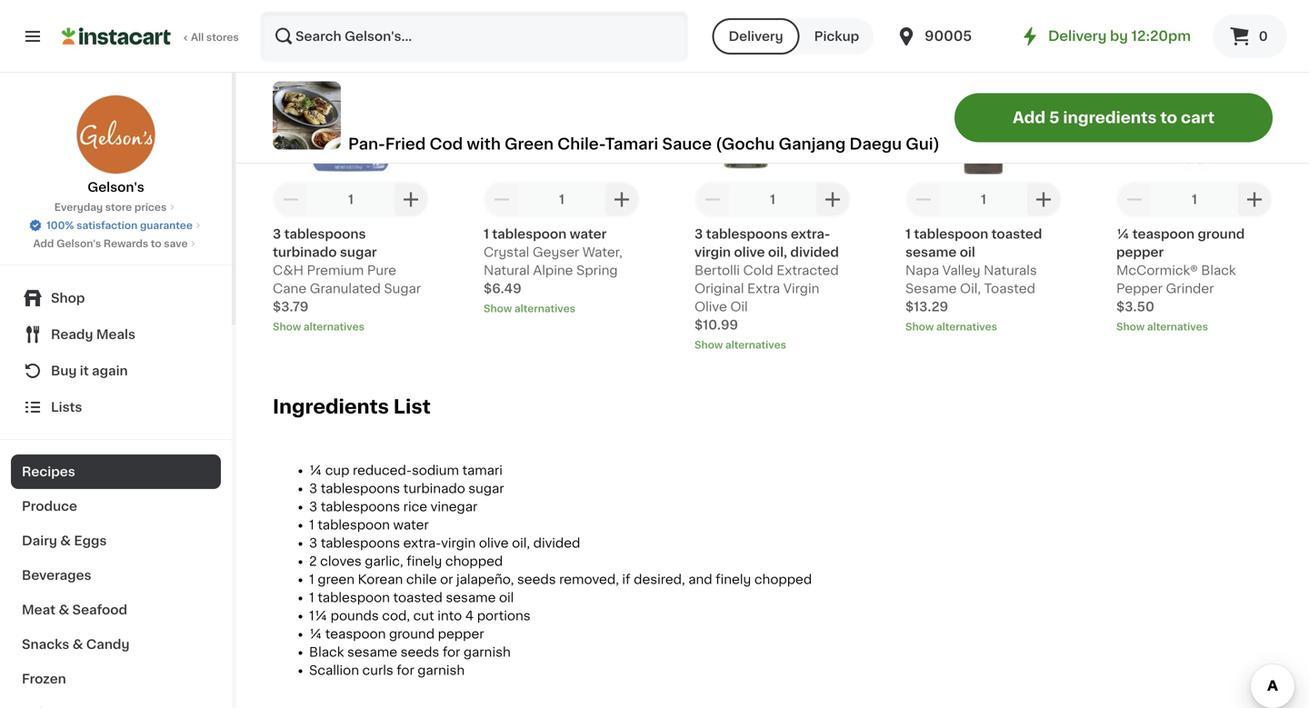 Task type: describe. For each thing, give the bounding box(es) containing it.
increment quantity image for 3 tablespoons turbinado sugar
[[400, 189, 422, 210]]

sugar
[[384, 282, 421, 295]]

decrement quantity image
[[491, 189, 513, 210]]

decrement quantity image for ¼ teaspoon ground pepper
[[1124, 189, 1146, 210]]

add gelson's rewards to save link
[[33, 236, 199, 251]]

desired,
[[634, 573, 685, 586]]

seafood
[[72, 604, 127, 617]]

1 product group from the left
[[273, 18, 429, 334]]

1 tablespoon water crystal geyser water, natural alpine spring $6.49 show alternatives
[[484, 228, 623, 314]]

oil inside 1 tablespoon toasted sesame oil napa valley naturals sesame oil, toasted $13.29 show alternatives
[[960, 246, 976, 259]]

alternatives inside 3 tablespoons extra- virgin olive oil, divided bertolli cold extracted original extra virgin olive oil $10.99 show alternatives
[[726, 340, 786, 350]]

pan-
[[348, 136, 385, 152]]

cold
[[743, 264, 774, 277]]

shop
[[51, 292, 85, 305]]

fried
[[385, 136, 426, 152]]

tamari
[[605, 136, 659, 152]]

decrement quantity image for 1 tablespoon toasted sesame oil
[[913, 189, 935, 210]]

ready meals button
[[11, 316, 221, 353]]

daegu
[[850, 136, 902, 152]]

pepper inside ¼ teaspoon ground pepper mccormick® black pepper grinder $3.50 show alternatives
[[1117, 246, 1164, 259]]

0 vertical spatial garnish
[[464, 646, 511, 659]]

tablespoons inside 3 tablespoons extra- virgin olive oil, divided bertolli cold extracted original extra virgin olive oil $10.99 show alternatives
[[706, 228, 788, 240]]

green
[[318, 573, 355, 586]]

1 vertical spatial finely
[[716, 573, 751, 586]]

increment quantity image for 1 tablespoon toasted sesame oil
[[1033, 189, 1055, 210]]

lists link
[[11, 389, 221, 426]]

12:20pm
[[1132, 30, 1191, 43]]

ganjang
[[779, 136, 846, 152]]

with
[[467, 136, 501, 152]]

100% satisfaction guarantee button
[[28, 215, 204, 233]]

tablespoon up pounds
[[318, 591, 390, 604]]

satisfaction
[[77, 221, 138, 231]]

olive
[[695, 300, 727, 313]]

1 down pan-
[[348, 193, 354, 206]]

black inside the ¼ cup reduced-sodium tamari 3 tablespoons turbinado sugar 3 tablespoons rice vinegar 1 tablespoon water 3 tablespoons extra-virgin olive oil, divided 2 cloves garlic, finely chopped 1 green korean chile or jalapeño, seeds removed, if desired, and finely chopped 1 tablespoon toasted sesame oil 1¼ pounds cod, cut into 4 portions ¼ teaspoon ground pepper black sesame seeds for garnish scallion curls for garnish
[[309, 646, 344, 659]]

delivery by 12:20pm
[[1048, 30, 1191, 43]]

1 vertical spatial garnish
[[418, 664, 465, 677]]

ingredients
[[1063, 110, 1157, 125]]

show alternatives button for $13.29
[[906, 319, 1062, 334]]

1¼
[[309, 610, 327, 622]]

virgin inside 3 tablespoons extra- virgin olive oil, divided bertolli cold extracted original extra virgin olive oil $10.99 show alternatives
[[695, 246, 731, 259]]

& for meat
[[59, 604, 69, 617]]

alternatives inside 1 tablespoon water crystal geyser water, natural alpine spring $6.49 show alternatives
[[515, 304, 576, 314]]

virgin
[[783, 282, 820, 295]]

chile
[[406, 573, 437, 586]]

1 up '2'
[[309, 519, 314, 531]]

add 5 ingredients to cart
[[1013, 110, 1215, 125]]

gui)
[[906, 136, 940, 152]]

virgin inside the ¼ cup reduced-sodium tamari 3 tablespoons turbinado sugar 3 tablespoons rice vinegar 1 tablespoon water 3 tablespoons extra-virgin olive oil, divided 2 cloves garlic, finely chopped 1 green korean chile or jalapeño, seeds removed, if desired, and finely chopped 1 tablespoon toasted sesame oil 1¼ pounds cod, cut into 4 portions ¼ teaspoon ground pepper black sesame seeds for garnish scallion curls for garnish
[[441, 537, 476, 550]]

and
[[689, 573, 713, 586]]

spring
[[577, 264, 618, 277]]

3 tablespoons extra- virgin olive oil, divided bertolli cold extracted original extra virgin olive oil $10.99 show alternatives
[[695, 228, 839, 350]]

increment quantity image
[[822, 189, 844, 210]]

tablespoon inside 1 tablespoon toasted sesame oil napa valley naturals sesame oil, toasted $13.29 show alternatives
[[914, 228, 989, 240]]

3 inside 3 tablespoons extra- virgin olive oil, divided bertolli cold extracted original extra virgin olive oil $10.99 show alternatives
[[695, 228, 703, 240]]

0 vertical spatial gelson's
[[87, 181, 144, 194]]

extra- inside 3 tablespoons extra- virgin olive oil, divided bertolli cold extracted original extra virgin olive oil $10.99 show alternatives
[[791, 228, 830, 240]]

meat & seafood link
[[11, 593, 221, 627]]

everyday store prices link
[[54, 200, 178, 215]]

4
[[465, 610, 474, 622]]

tamari
[[462, 464, 503, 477]]

2
[[309, 555, 317, 568]]

service type group
[[712, 18, 874, 55]]

¼ for ¼ cup reduced-sodium tamari 3 tablespoons turbinado sugar 3 tablespoons rice vinegar 1 tablespoon water 3 tablespoons extra-virgin olive oil, divided 2 cloves garlic, finely chopped 1 green korean chile or jalapeño, seeds removed, if desired, and finely chopped 1 tablespoon toasted sesame oil 1¼ pounds cod, cut into 4 portions ¼ teaspoon ground pepper black sesame seeds for garnish scallion curls for garnish
[[309, 464, 322, 477]]

rice
[[403, 500, 427, 513]]

dairy
[[22, 535, 57, 547]]

1 horizontal spatial for
[[443, 646, 460, 659]]

90005
[[925, 30, 972, 43]]

extra- inside the ¼ cup reduced-sodium tamari 3 tablespoons turbinado sugar 3 tablespoons rice vinegar 1 tablespoon water 3 tablespoons extra-virgin olive oil, divided 2 cloves garlic, finely chopped 1 green korean chile or jalapeño, seeds removed, if desired, and finely chopped 1 tablespoon toasted sesame oil 1¼ pounds cod, cut into 4 portions ¼ teaspoon ground pepper black sesame seeds for garnish scallion curls for garnish
[[403, 537, 441, 550]]

snacks & candy link
[[11, 627, 221, 662]]

show inside 1 tablespoon toasted sesame oil napa valley naturals sesame oil, toasted $13.29 show alternatives
[[906, 322, 934, 332]]

oil, inside 3 tablespoons extra- virgin olive oil, divided bertolli cold extracted original extra virgin olive oil $10.99 show alternatives
[[768, 246, 787, 259]]

0 horizontal spatial sesame
[[347, 646, 397, 659]]

(gochu
[[716, 136, 775, 152]]

olive inside 3 tablespoons extra- virgin olive oil, divided bertolli cold extracted original extra virgin olive oil $10.99 show alternatives
[[734, 246, 765, 259]]

water inside the ¼ cup reduced-sodium tamari 3 tablespoons turbinado sugar 3 tablespoons rice vinegar 1 tablespoon water 3 tablespoons extra-virgin olive oil, divided 2 cloves garlic, finely chopped 1 green korean chile or jalapeño, seeds removed, if desired, and finely chopped 1 tablespoon toasted sesame oil 1¼ pounds cod, cut into 4 portions ¼ teaspoon ground pepper black sesame seeds for garnish scallion curls for garnish
[[393, 519, 429, 531]]

turbinado inside the ¼ cup reduced-sodium tamari 3 tablespoons turbinado sugar 3 tablespoons rice vinegar 1 tablespoon water 3 tablespoons extra-virgin olive oil, divided 2 cloves garlic, finely chopped 1 green korean chile or jalapeño, seeds removed, if desired, and finely chopped 1 tablespoon toasted sesame oil 1¼ pounds cod, cut into 4 portions ¼ teaspoon ground pepper black sesame seeds for garnish scallion curls for garnish
[[403, 482, 465, 495]]

pickup button
[[800, 18, 874, 55]]

5
[[1049, 110, 1060, 125]]

sesame
[[906, 282, 957, 295]]

3 product group from the left
[[695, 18, 851, 352]]

korean
[[358, 573, 403, 586]]

produce
[[22, 500, 77, 513]]

$13.29
[[906, 300, 948, 313]]

pepper
[[1117, 282, 1163, 295]]

chile-
[[558, 136, 605, 152]]

garlic,
[[365, 555, 403, 568]]

increment quantity image for ¼ teaspoon ground pepper
[[1244, 189, 1266, 210]]

show inside 1 tablespoon water crystal geyser water, natural alpine spring $6.49 show alternatives
[[484, 304, 512, 314]]

2 vertical spatial ¼
[[309, 628, 322, 640]]

it
[[80, 365, 89, 377]]

90005 button
[[896, 11, 1005, 62]]

pan-fried cod with green chile-tamari sauce (gochu ganjang daegu gui)
[[348, 136, 940, 152]]

water inside 1 tablespoon water crystal geyser water, natural alpine spring $6.49 show alternatives
[[570, 228, 607, 240]]

toasted inside the ¼ cup reduced-sodium tamari 3 tablespoons turbinado sugar 3 tablespoons rice vinegar 1 tablespoon water 3 tablespoons extra-virgin olive oil, divided 2 cloves garlic, finely chopped 1 green korean chile or jalapeño, seeds removed, if desired, and finely chopped 1 tablespoon toasted sesame oil 1¼ pounds cod, cut into 4 portions ¼ teaspoon ground pepper black sesame seeds for garnish scallion curls for garnish
[[393, 591, 443, 604]]

$3.79
[[273, 300, 309, 313]]

& for snacks
[[72, 638, 83, 651]]

1 vertical spatial chopped
[[755, 573, 812, 586]]

3 tablespoons turbinado sugar c&h premium pure cane granulated sugar $3.79 show alternatives
[[273, 228, 421, 332]]

grinder
[[1166, 282, 1214, 295]]

save
[[164, 239, 188, 249]]

add for add gelson's rewards to save
[[33, 239, 54, 249]]

if
[[622, 573, 631, 586]]

divided inside the ¼ cup reduced-sodium tamari 3 tablespoons turbinado sugar 3 tablespoons rice vinegar 1 tablespoon water 3 tablespoons extra-virgin olive oil, divided 2 cloves garlic, finely chopped 1 green korean chile or jalapeño, seeds removed, if desired, and finely chopped 1 tablespoon toasted sesame oil 1¼ pounds cod, cut into 4 portions ¼ teaspoon ground pepper black sesame seeds for garnish scallion curls for garnish
[[533, 537, 580, 550]]

reduced-
[[353, 464, 412, 477]]

show inside 3 tablespoons extra- virgin olive oil, divided bertolli cold extracted original extra virgin olive oil $10.99 show alternatives
[[695, 340, 723, 350]]

cod,
[[382, 610, 410, 622]]

snacks
[[22, 638, 69, 651]]

store
[[105, 202, 132, 212]]

by
[[1110, 30, 1128, 43]]

0 vertical spatial seeds
[[517, 573, 556, 586]]

olive inside the ¼ cup reduced-sodium tamari 3 tablespoons turbinado sugar 3 tablespoons rice vinegar 1 tablespoon water 3 tablespoons extra-virgin olive oil, divided 2 cloves garlic, finely chopped 1 green korean chile or jalapeño, seeds removed, if desired, and finely chopped 1 tablespoon toasted sesame oil 1¼ pounds cod, cut into 4 portions ¼ teaspoon ground pepper black sesame seeds for garnish scallion curls for garnish
[[479, 537, 509, 550]]

1 horizontal spatial sesame
[[446, 591, 496, 604]]

1 vertical spatial gelson's
[[56, 239, 101, 249]]

gelson's link
[[76, 95, 156, 196]]

everyday
[[54, 202, 103, 212]]

delivery for delivery
[[729, 30, 783, 43]]

green
[[505, 136, 554, 152]]

0
[[1259, 30, 1268, 43]]

recipes
[[22, 466, 75, 478]]

dairy & eggs link
[[11, 524, 221, 558]]

$10.99
[[695, 319, 738, 331]]

meals
[[96, 328, 136, 341]]

bertolli
[[695, 264, 740, 277]]

portions
[[477, 610, 531, 622]]

or
[[440, 573, 453, 586]]

0 horizontal spatial seeds
[[401, 646, 439, 659]]

crystal
[[484, 246, 529, 259]]

ground inside ¼ teaspoon ground pepper mccormick® black pepper grinder $3.50 show alternatives
[[1198, 228, 1245, 240]]

snacks & candy
[[22, 638, 130, 651]]

add gelson's rewards to save
[[33, 239, 188, 249]]

premium
[[307, 264, 364, 277]]



Task type: locate. For each thing, give the bounding box(es) containing it.
sesame up napa
[[906, 246, 957, 259]]

granulated
[[310, 282, 381, 295]]

& inside snacks & candy link
[[72, 638, 83, 651]]

show
[[484, 304, 512, 314], [273, 322, 301, 332], [906, 322, 934, 332], [1117, 322, 1145, 332], [695, 340, 723, 350]]

4 decrement quantity image from the left
[[1124, 189, 1146, 210]]

& inside meat & seafood link
[[59, 604, 69, 617]]

show down $6.49 on the top
[[484, 304, 512, 314]]

pounds
[[331, 610, 379, 622]]

0 horizontal spatial ground
[[389, 628, 435, 640]]

divided up extracted
[[791, 246, 839, 259]]

decrement quantity image up "mccormick®"
[[1124, 189, 1146, 210]]

1 vertical spatial water
[[393, 519, 429, 531]]

0 vertical spatial pepper
[[1117, 246, 1164, 259]]

add left 5
[[1013, 110, 1046, 125]]

to left save
[[151, 239, 161, 249]]

add inside button
[[1013, 110, 1046, 125]]

3 increment quantity image from the left
[[1033, 189, 1055, 210]]

teaspoon down pounds
[[325, 628, 386, 640]]

1 tablespoon toasted sesame oil napa valley naturals sesame oil, toasted $13.29 show alternatives
[[906, 228, 1042, 332]]

alternatives inside 3 tablespoons turbinado sugar c&h premium pure cane granulated sugar $3.79 show alternatives
[[304, 322, 365, 332]]

sesame inside 1 tablespoon toasted sesame oil napa valley naturals sesame oil, toasted $13.29 show alternatives
[[906, 246, 957, 259]]

0 vertical spatial sugar
[[340, 246, 377, 259]]

0 vertical spatial oil
[[960, 246, 976, 259]]

sesame up 4
[[446, 591, 496, 604]]

recipes link
[[11, 455, 221, 489]]

¼ for ¼ teaspoon ground pepper mccormick® black pepper grinder $3.50 show alternatives
[[1117, 228, 1130, 240]]

seeds down cut
[[401, 646, 439, 659]]

ground inside the ¼ cup reduced-sodium tamari 3 tablespoons turbinado sugar 3 tablespoons rice vinegar 1 tablespoon water 3 tablespoons extra-virgin olive oil, divided 2 cloves garlic, finely chopped 1 green korean chile or jalapeño, seeds removed, if desired, and finely chopped 1 tablespoon toasted sesame oil 1¼ pounds cod, cut into 4 portions ¼ teaspoon ground pepper black sesame seeds for garnish scallion curls for garnish
[[389, 628, 435, 640]]

1 horizontal spatial teaspoon
[[1133, 228, 1195, 240]]

alternatives down oil
[[726, 340, 786, 350]]

cloves
[[320, 555, 362, 568]]

0 horizontal spatial divided
[[533, 537, 580, 550]]

cane
[[273, 282, 307, 295]]

show inside 3 tablespoons turbinado sugar c&h premium pure cane granulated sugar $3.79 show alternatives
[[273, 322, 301, 332]]

toasted
[[984, 282, 1036, 295]]

teaspoon inside ¼ teaspoon ground pepper mccormick® black pepper grinder $3.50 show alternatives
[[1133, 228, 1195, 240]]

0 vertical spatial divided
[[791, 246, 839, 259]]

meat
[[22, 604, 56, 617]]

1 horizontal spatial olive
[[734, 246, 765, 259]]

oil, up "jalapeño,"
[[512, 537, 530, 550]]

1 horizontal spatial pepper
[[1117, 246, 1164, 259]]

pepper down 4
[[438, 628, 484, 640]]

0 vertical spatial extra-
[[791, 228, 830, 240]]

1 up naturals
[[981, 193, 987, 206]]

1 vertical spatial &
[[59, 604, 69, 617]]

frozen
[[22, 673, 66, 686]]

delivery by 12:20pm link
[[1019, 25, 1191, 47]]

for right 'curls'
[[397, 664, 414, 677]]

show down '$3.79'
[[273, 322, 301, 332]]

decrement quantity image down sauce
[[702, 189, 724, 210]]

& inside dairy & eggs link
[[60, 535, 71, 547]]

virgin down vinegar
[[441, 537, 476, 550]]

decrement quantity image up c&h
[[280, 189, 302, 210]]

alternatives down alpine
[[515, 304, 576, 314]]

black inside ¼ teaspoon ground pepper mccormick® black pepper grinder $3.50 show alternatives
[[1201, 264, 1236, 277]]

0 horizontal spatial add
[[33, 239, 54, 249]]

water down rice
[[393, 519, 429, 531]]

1 vertical spatial pepper
[[438, 628, 484, 640]]

add
[[1013, 110, 1046, 125], [33, 239, 54, 249]]

1 horizontal spatial virgin
[[695, 246, 731, 259]]

cod
[[430, 136, 463, 152]]

show alternatives button
[[484, 301, 640, 316], [273, 319, 429, 334], [906, 319, 1062, 334], [1117, 319, 1273, 334], [695, 338, 851, 352]]

pickup
[[814, 30, 859, 43]]

0 horizontal spatial finely
[[407, 555, 442, 568]]

oil, inside the ¼ cup reduced-sodium tamari 3 tablespoons turbinado sugar 3 tablespoons rice vinegar 1 tablespoon water 3 tablespoons extra-virgin olive oil, divided 2 cloves garlic, finely chopped 1 green korean chile or jalapeño, seeds removed, if desired, and finely chopped 1 tablespoon toasted sesame oil 1¼ pounds cod, cut into 4 portions ¼ teaspoon ground pepper black sesame seeds for garnish scallion curls for garnish
[[512, 537, 530, 550]]

delivery for delivery by 12:20pm
[[1048, 30, 1107, 43]]

divided up the "removed,"
[[533, 537, 580, 550]]

1 vertical spatial to
[[151, 239, 161, 249]]

1 vertical spatial oil
[[499, 591, 514, 604]]

0 horizontal spatial black
[[309, 646, 344, 659]]

gelson's up everyday store prices 'link'
[[87, 181, 144, 194]]

1 horizontal spatial black
[[1201, 264, 1236, 277]]

0 vertical spatial ground
[[1198, 228, 1245, 240]]

tablespoon up valley
[[914, 228, 989, 240]]

0 vertical spatial for
[[443, 646, 460, 659]]

list
[[394, 397, 431, 416]]

alternatives down grinder
[[1147, 322, 1208, 332]]

$6.49
[[484, 282, 522, 295]]

seeds up 'portions'
[[517, 573, 556, 586]]

ingredients list
[[273, 397, 431, 416]]

0 horizontal spatial to
[[151, 239, 161, 249]]

decrement quantity image down 'gui)'
[[913, 189, 935, 210]]

rewards
[[104, 239, 148, 249]]

garnish down 'portions'
[[464, 646, 511, 659]]

¼ left cup
[[309, 464, 322, 477]]

show alternatives button down alpine
[[484, 301, 640, 316]]

extracted
[[777, 264, 839, 277]]

extra-
[[791, 228, 830, 240], [403, 537, 441, 550]]

guarantee
[[140, 221, 193, 231]]

buy
[[51, 365, 77, 377]]

delivery left by
[[1048, 30, 1107, 43]]

valley
[[943, 264, 981, 277]]

1 vertical spatial black
[[309, 646, 344, 659]]

1 horizontal spatial finely
[[716, 573, 751, 586]]

chopped right and
[[755, 573, 812, 586]]

ready meals
[[51, 328, 136, 341]]

oil
[[730, 300, 748, 313]]

oil up valley
[[960, 246, 976, 259]]

garnish down into
[[418, 664, 465, 677]]

0 vertical spatial water
[[570, 228, 607, 240]]

0 horizontal spatial turbinado
[[273, 246, 337, 259]]

1 up "mccormick®"
[[1192, 193, 1198, 206]]

add down '100%' at left top
[[33, 239, 54, 249]]

1 left increment quantity image
[[770, 193, 776, 206]]

0 horizontal spatial virgin
[[441, 537, 476, 550]]

2 horizontal spatial sesame
[[906, 246, 957, 259]]

1 horizontal spatial water
[[570, 228, 607, 240]]

& for dairy
[[60, 535, 71, 547]]

water up water,
[[570, 228, 607, 240]]

ground up grinder
[[1198, 228, 1245, 240]]

show alternatives button for $3.50
[[1117, 319, 1273, 334]]

garnish
[[464, 646, 511, 659], [418, 664, 465, 677]]

alternatives inside ¼ teaspoon ground pepper mccormick® black pepper grinder $3.50 show alternatives
[[1147, 322, 1208, 332]]

0 vertical spatial finely
[[407, 555, 442, 568]]

sodium
[[412, 464, 459, 477]]

0 vertical spatial add
[[1013, 110, 1046, 125]]

decrement quantity image
[[280, 189, 302, 210], [702, 189, 724, 210], [913, 189, 935, 210], [1124, 189, 1146, 210]]

increment quantity image for 1 tablespoon water
[[611, 189, 633, 210]]

0 horizontal spatial toasted
[[393, 591, 443, 604]]

sugar inside the ¼ cup reduced-sodium tamari 3 tablespoons turbinado sugar 3 tablespoons rice vinegar 1 tablespoon water 3 tablespoons extra-virgin olive oil, divided 2 cloves garlic, finely chopped 1 green korean chile or jalapeño, seeds removed, if desired, and finely chopped 1 tablespoon toasted sesame oil 1¼ pounds cod, cut into 4 portions ¼ teaspoon ground pepper black sesame seeds for garnish scallion curls for garnish
[[469, 482, 504, 495]]

show alternatives button for $10.99
[[695, 338, 851, 352]]

to inside button
[[1161, 110, 1178, 125]]

show down $10.99
[[695, 340, 723, 350]]

turbinado up c&h
[[273, 246, 337, 259]]

show inside ¼ teaspoon ground pepper mccormick® black pepper grinder $3.50 show alternatives
[[1117, 322, 1145, 332]]

0 horizontal spatial olive
[[479, 537, 509, 550]]

0 vertical spatial teaspoon
[[1133, 228, 1195, 240]]

sesame up 'curls'
[[347, 646, 397, 659]]

oil, up cold
[[768, 246, 787, 259]]

1 horizontal spatial delivery
[[1048, 30, 1107, 43]]

turbinado down sodium
[[403, 482, 465, 495]]

1 horizontal spatial extra-
[[791, 228, 830, 240]]

meat & seafood
[[22, 604, 127, 617]]

to for ingredients
[[1161, 110, 1178, 125]]

olive
[[734, 246, 765, 259], [479, 537, 509, 550]]

buy it again link
[[11, 353, 221, 389]]

& right meat
[[59, 604, 69, 617]]

2 vertical spatial sesame
[[347, 646, 397, 659]]

3 inside 3 tablespoons turbinado sugar c&h premium pure cane granulated sugar $3.79 show alternatives
[[273, 228, 281, 240]]

jalapeño,
[[456, 573, 514, 586]]

stores
[[206, 32, 239, 42]]

1 vertical spatial divided
[[533, 537, 580, 550]]

oil,
[[960, 282, 981, 295]]

produce link
[[11, 489, 221, 524]]

1 vertical spatial extra-
[[403, 537, 441, 550]]

alternatives down granulated
[[304, 322, 365, 332]]

toasted down chile
[[393, 591, 443, 604]]

all
[[191, 32, 204, 42]]

2 increment quantity image from the left
[[611, 189, 633, 210]]

finely up chile
[[407, 555, 442, 568]]

1 up crystal
[[484, 228, 489, 240]]

show alternatives button down oil
[[695, 338, 851, 352]]

1 horizontal spatial sugar
[[469, 482, 504, 495]]

1 horizontal spatial divided
[[791, 246, 839, 259]]

extra
[[747, 282, 780, 295]]

ready meals link
[[11, 316, 221, 353]]

gelson's logo image
[[76, 95, 156, 175]]

teaspoon up "mccormick®"
[[1133, 228, 1195, 240]]

sugar up premium
[[340, 246, 377, 259]]

alternatives inside 1 tablespoon toasted sesame oil napa valley naturals sesame oil, toasted $13.29 show alternatives
[[936, 322, 997, 332]]

show alternatives button down the oil,
[[906, 319, 1062, 334]]

2 vertical spatial &
[[72, 638, 83, 651]]

¼ cup reduced-sodium tamari 3 tablespoons turbinado sugar 3 tablespoons rice vinegar 1 tablespoon water 3 tablespoons extra-virgin olive oil, divided 2 cloves garlic, finely chopped 1 green korean chile or jalapeño, seeds removed, if desired, and finely chopped 1 tablespoon toasted sesame oil 1¼ pounds cod, cut into 4 portions ¼ teaspoon ground pepper black sesame seeds for garnish scallion curls for garnish
[[309, 464, 812, 677]]

pure
[[367, 264, 396, 277]]

ingredients
[[273, 397, 389, 416]]

decrement quantity image for 3 tablespoons extra- virgin olive oil, divided
[[702, 189, 724, 210]]

alpine
[[533, 264, 573, 277]]

4 increment quantity image from the left
[[1244, 189, 1266, 210]]

None search field
[[260, 11, 689, 62]]

1 horizontal spatial chopped
[[755, 573, 812, 586]]

original
[[695, 282, 744, 295]]

oil,
[[768, 246, 787, 259], [512, 537, 530, 550]]

pepper up "mccormick®"
[[1117, 246, 1164, 259]]

add for add 5 ingredients to cart
[[1013, 110, 1046, 125]]

oil inside the ¼ cup reduced-sodium tamari 3 tablespoons turbinado sugar 3 tablespoons rice vinegar 1 tablespoon water 3 tablespoons extra-virgin olive oil, divided 2 cloves garlic, finely chopped 1 green korean chile or jalapeño, seeds removed, if desired, and finely chopped 1 tablespoon toasted sesame oil 1¼ pounds cod, cut into 4 portions ¼ teaspoon ground pepper black sesame seeds for garnish scallion curls for garnish
[[499, 591, 514, 604]]

chopped up "jalapeño,"
[[445, 555, 503, 568]]

1 increment quantity image from the left
[[400, 189, 422, 210]]

¼ down 1¼
[[309, 628, 322, 640]]

teaspoon inside the ¼ cup reduced-sodium tamari 3 tablespoons turbinado sugar 3 tablespoons rice vinegar 1 tablespoon water 3 tablespoons extra-virgin olive oil, divided 2 cloves garlic, finely chopped 1 green korean chile or jalapeño, seeds removed, if desired, and finely chopped 1 tablespoon toasted sesame oil 1¼ pounds cod, cut into 4 portions ¼ teaspoon ground pepper black sesame seeds for garnish scallion curls for garnish
[[325, 628, 386, 640]]

1 horizontal spatial seeds
[[517, 573, 556, 586]]

1 inside 1 tablespoon water crystal geyser water, natural alpine spring $6.49 show alternatives
[[484, 228, 489, 240]]

instacart logo image
[[62, 25, 171, 47]]

0 vertical spatial ¼
[[1117, 228, 1130, 240]]

1 vertical spatial olive
[[479, 537, 509, 550]]

1 vertical spatial sesame
[[446, 591, 496, 604]]

pepper inside the ¼ cup reduced-sodium tamari 3 tablespoons turbinado sugar 3 tablespoons rice vinegar 1 tablespoon water 3 tablespoons extra-virgin olive oil, divided 2 cloves garlic, finely chopped 1 green korean chile or jalapeño, seeds removed, if desired, and finely chopped 1 tablespoon toasted sesame oil 1¼ pounds cod, cut into 4 portions ¼ teaspoon ground pepper black sesame seeds for garnish scallion curls for garnish
[[438, 628, 484, 640]]

show alternatives button down grinder
[[1117, 319, 1273, 334]]

delivery inside button
[[729, 30, 783, 43]]

Search field
[[262, 13, 687, 60]]

¼ up "mccormick®"
[[1117, 228, 1130, 240]]

gelson's down '100%' at left top
[[56, 239, 101, 249]]

1 vertical spatial toasted
[[393, 591, 443, 604]]

ground down cut
[[389, 628, 435, 640]]

alternatives down the oil,
[[936, 322, 997, 332]]

to left "cart"
[[1161, 110, 1178, 125]]

divided inside 3 tablespoons extra- virgin olive oil, divided bertolli cold extracted original extra virgin olive oil $10.99 show alternatives
[[791, 246, 839, 259]]

0 vertical spatial &
[[60, 535, 71, 547]]

1 vertical spatial oil,
[[512, 537, 530, 550]]

1 inside 1 tablespoon toasted sesame oil napa valley naturals sesame oil, toasted $13.29 show alternatives
[[906, 228, 911, 240]]

1 up napa
[[906, 228, 911, 240]]

lists
[[51, 401, 82, 414]]

0 vertical spatial toasted
[[992, 228, 1042, 240]]

100% satisfaction guarantee
[[46, 221, 193, 231]]

1 vertical spatial sugar
[[469, 482, 504, 495]]

product group
[[273, 18, 429, 334], [484, 18, 640, 316], [695, 18, 851, 352], [906, 18, 1062, 334], [1117, 18, 1273, 334]]

4 product group from the left
[[906, 18, 1062, 334]]

tablespoon up crystal
[[492, 228, 567, 240]]

dairy & eggs
[[22, 535, 107, 547]]

natural
[[484, 264, 530, 277]]

1 horizontal spatial oil
[[960, 246, 976, 259]]

0 horizontal spatial chopped
[[445, 555, 503, 568]]

0 vertical spatial to
[[1161, 110, 1178, 125]]

show down the $3.50
[[1117, 322, 1145, 332]]

delivery left pickup button
[[729, 30, 783, 43]]

tablespoons inside 3 tablespoons turbinado sugar c&h premium pure cane granulated sugar $3.79 show alternatives
[[284, 228, 366, 240]]

1 up 1¼
[[309, 591, 314, 604]]

toasted up naturals
[[992, 228, 1042, 240]]

show alternatives button for $6.49
[[484, 301, 640, 316]]

extra- up extracted
[[791, 228, 830, 240]]

olive up cold
[[734, 246, 765, 259]]

to for rewards
[[151, 239, 161, 249]]

c&h
[[273, 264, 304, 277]]

delivery button
[[712, 18, 800, 55]]

olive up "jalapeño,"
[[479, 537, 509, 550]]

0 vertical spatial virgin
[[695, 246, 731, 259]]

¼ inside ¼ teaspoon ground pepper mccormick® black pepper grinder $3.50 show alternatives
[[1117, 228, 1130, 240]]

all stores
[[191, 32, 239, 42]]

again
[[92, 365, 128, 377]]

& left candy
[[72, 638, 83, 651]]

finely right and
[[716, 573, 751, 586]]

100%
[[46, 221, 74, 231]]

5 product group from the left
[[1117, 18, 1273, 334]]

0 horizontal spatial pepper
[[438, 628, 484, 640]]

0 horizontal spatial oil
[[499, 591, 514, 604]]

1 horizontal spatial add
[[1013, 110, 1046, 125]]

2 decrement quantity image from the left
[[702, 189, 724, 210]]

buy it again
[[51, 365, 128, 377]]

oil up 'portions'
[[499, 591, 514, 604]]

naturals
[[984, 264, 1037, 277]]

water,
[[583, 246, 623, 259]]

curls
[[362, 664, 393, 677]]

1 horizontal spatial toasted
[[992, 228, 1042, 240]]

turbinado inside 3 tablespoons turbinado sugar c&h premium pure cane granulated sugar $3.79 show alternatives
[[273, 246, 337, 259]]

1 horizontal spatial turbinado
[[403, 482, 465, 495]]

toasted inside 1 tablespoon toasted sesame oil napa valley naturals sesame oil, toasted $13.29 show alternatives
[[992, 228, 1042, 240]]

cut
[[413, 610, 434, 622]]

decrement quantity image for 3 tablespoons turbinado sugar
[[280, 189, 302, 210]]

increment quantity image
[[400, 189, 422, 210], [611, 189, 633, 210], [1033, 189, 1055, 210], [1244, 189, 1266, 210]]

& left eggs
[[60, 535, 71, 547]]

1 down '2'
[[309, 573, 314, 586]]

0 horizontal spatial extra-
[[403, 537, 441, 550]]

vinegar
[[431, 500, 478, 513]]

1 up geyser
[[559, 193, 565, 206]]

mccormick®
[[1117, 264, 1198, 277]]

tablespoon up 'cloves'
[[318, 519, 390, 531]]

0 vertical spatial oil,
[[768, 246, 787, 259]]

1 horizontal spatial to
[[1161, 110, 1178, 125]]

0 vertical spatial olive
[[734, 246, 765, 259]]

0 horizontal spatial teaspoon
[[325, 628, 386, 640]]

delivery
[[1048, 30, 1107, 43], [729, 30, 783, 43]]

0 vertical spatial turbinado
[[273, 246, 337, 259]]

removed,
[[559, 573, 619, 586]]

sugar down tamari
[[469, 482, 504, 495]]

0 vertical spatial sesame
[[906, 246, 957, 259]]

divided
[[791, 246, 839, 259], [533, 537, 580, 550]]

0 horizontal spatial delivery
[[729, 30, 783, 43]]

show alternatives button for $3.79
[[273, 319, 429, 334]]

chopped
[[445, 555, 503, 568], [755, 573, 812, 586]]

0 horizontal spatial sugar
[[340, 246, 377, 259]]

0 horizontal spatial oil,
[[512, 537, 530, 550]]

1 vertical spatial teaspoon
[[325, 628, 386, 640]]

1 horizontal spatial ground
[[1198, 228, 1245, 240]]

1 vertical spatial for
[[397, 664, 414, 677]]

2 product group from the left
[[484, 18, 640, 316]]

shop link
[[11, 280, 221, 316]]

3 decrement quantity image from the left
[[913, 189, 935, 210]]

0 vertical spatial black
[[1201, 264, 1236, 277]]

show alternatives button down granulated
[[273, 319, 429, 334]]

black up grinder
[[1201, 264, 1236, 277]]

0 button
[[1213, 15, 1288, 58]]

tablespoons
[[284, 228, 366, 240], [706, 228, 788, 240], [321, 482, 400, 495], [321, 500, 400, 513], [321, 537, 400, 550]]

1 horizontal spatial oil,
[[768, 246, 787, 259]]

sugar inside 3 tablespoons turbinado sugar c&h premium pure cane granulated sugar $3.79 show alternatives
[[340, 246, 377, 259]]

1 vertical spatial seeds
[[401, 646, 439, 659]]

all stores link
[[62, 11, 240, 62]]

geyser
[[533, 246, 579, 259]]

virgin up the bertolli on the right
[[695, 246, 731, 259]]

1 vertical spatial ¼
[[309, 464, 322, 477]]

0 horizontal spatial water
[[393, 519, 429, 531]]

1 decrement quantity image from the left
[[280, 189, 302, 210]]

black up scallion at the left bottom of page
[[309, 646, 344, 659]]

into
[[438, 610, 462, 622]]

1 vertical spatial turbinado
[[403, 482, 465, 495]]

1 vertical spatial virgin
[[441, 537, 476, 550]]

extra- up chile
[[403, 537, 441, 550]]

finely
[[407, 555, 442, 568], [716, 573, 751, 586]]

0 vertical spatial chopped
[[445, 555, 503, 568]]

for down into
[[443, 646, 460, 659]]

1 vertical spatial add
[[33, 239, 54, 249]]

sesame
[[906, 246, 957, 259], [446, 591, 496, 604], [347, 646, 397, 659]]

1 vertical spatial ground
[[389, 628, 435, 640]]

0 horizontal spatial for
[[397, 664, 414, 677]]

show down $13.29
[[906, 322, 934, 332]]

tablespoon inside 1 tablespoon water crystal geyser water, natural alpine spring $6.49 show alternatives
[[492, 228, 567, 240]]



Task type: vqa. For each thing, say whether or not it's contained in the screenshot.
the Crystal
yes



